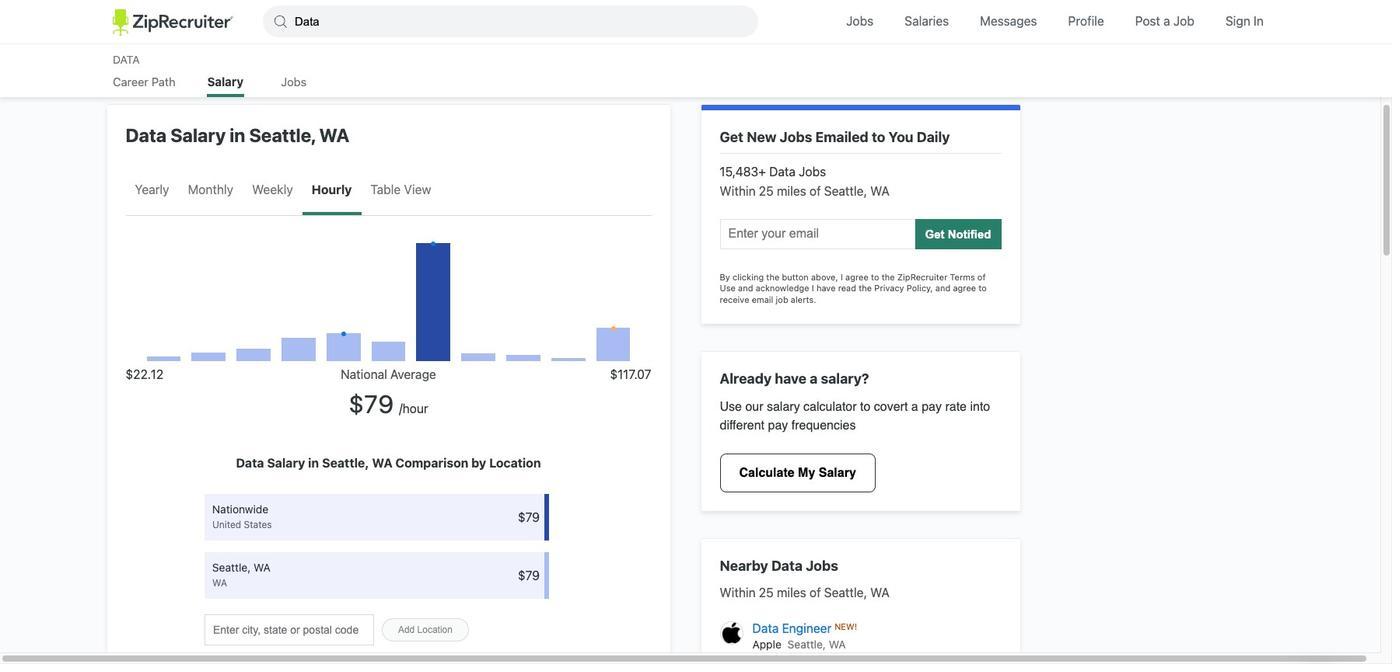 Task type: locate. For each thing, give the bounding box(es) containing it.
0 vertical spatial agree
[[845, 272, 869, 282]]

a
[[1164, 14, 1170, 28], [810, 371, 818, 387], [911, 401, 918, 415]]

Email Address email field
[[720, 219, 915, 250]]

0 horizontal spatial the
[[766, 272, 780, 282]]

1 vertical spatial in
[[308, 456, 319, 470]]

1 vertical spatial miles
[[777, 586, 806, 600]]

salary up the monthly
[[170, 124, 226, 146]]

get inside button
[[925, 228, 945, 241]]

2 horizontal spatial the
[[882, 272, 895, 282]]

acknowledge
[[756, 283, 809, 293]]

pay left the rate
[[922, 401, 942, 415]]

to up privacy
[[871, 272, 879, 282]]

of right terms
[[978, 272, 986, 282]]

0 vertical spatial $79
[[349, 390, 394, 419]]

i up alerts.
[[812, 283, 814, 293]]

in
[[230, 124, 245, 146], [308, 456, 319, 470]]

get for get notified
[[925, 228, 945, 241]]

get
[[720, 129, 744, 145], [925, 228, 945, 241]]

jobs up within 25 miles of seattle, wa
[[806, 559, 838, 575]]

jobs right salary link
[[281, 75, 307, 89]]

use inside terms of use
[[720, 283, 736, 293]]

tab list
[[126, 167, 361, 215]]

data inside 15,483+ data jobs within 25 miles of seattle, wa
[[769, 165, 796, 179]]

agree up read
[[845, 272, 869, 282]]

data up the career
[[113, 53, 140, 66]]

1 horizontal spatial the
[[859, 283, 872, 293]]

0 horizontal spatial and
[[738, 283, 753, 293]]

get for get new jobs emailed to you daily
[[720, 129, 744, 145]]

1 vertical spatial jobs link
[[275, 75, 313, 97]]

1 horizontal spatial get
[[925, 228, 945, 241]]

$79 for seattle, wa
[[518, 569, 540, 583]]

salaries link
[[893, 0, 961, 43]]

have down above,
[[817, 283, 836, 293]]

1 25 from the top
[[759, 184, 774, 198]]

jobs inside 'tabs' element
[[281, 75, 307, 89]]

hourly
[[312, 183, 352, 197]]

1 vertical spatial within
[[720, 586, 756, 600]]

monthly link
[[179, 167, 243, 215]]

the up privacy
[[882, 272, 895, 282]]

0 vertical spatial in
[[230, 124, 245, 146]]

1 horizontal spatial have
[[817, 283, 836, 293]]

above,
[[811, 272, 838, 282]]

miles down nearby data jobs
[[777, 586, 806, 600]]

agree inside the , and agree to receive email job alerts.
[[953, 283, 976, 293]]

1 vertical spatial 25
[[759, 586, 774, 600]]

0 horizontal spatial i
[[812, 283, 814, 293]]

1 horizontal spatial in
[[308, 456, 319, 470]]

table view link
[[361, 167, 441, 215]]

2 vertical spatial of
[[810, 586, 821, 600]]

nearby data jobs
[[720, 559, 838, 575]]

1 within from the top
[[720, 184, 756, 198]]

0 vertical spatial jobs link
[[835, 0, 885, 43]]

table view button
[[361, 167, 441, 215]]

salary
[[767, 401, 800, 415]]

table
[[371, 183, 401, 197]]

use inside use our salary calculator to covert a pay rate into different pay frequencies
[[720, 401, 742, 415]]

0 horizontal spatial a
[[810, 371, 818, 387]]

2 and from the left
[[935, 283, 951, 293]]

seattle,
[[249, 124, 315, 146], [824, 184, 867, 198], [322, 456, 369, 470], [212, 562, 251, 575], [824, 586, 867, 600], [788, 639, 826, 652]]

15,483+
[[720, 165, 766, 179]]

0 vertical spatial i
[[841, 272, 843, 282]]

tabs element
[[113, 75, 1279, 97]]

2 use from the top
[[720, 401, 742, 415]]

jobs left salaries
[[846, 14, 874, 28]]

united
[[212, 520, 241, 531]]

miles inside 15,483+ data jobs within 25 miles of seattle, wa
[[777, 184, 806, 198]]

of inside terms of use
[[978, 272, 986, 282]]

different
[[720, 420, 765, 434]]

get left the new
[[720, 129, 744, 145]]

to right ,
[[979, 283, 987, 293]]

None button
[[382, 619, 469, 643]]

1 vertical spatial $79
[[518, 511, 540, 525]]

yearly button
[[126, 167, 179, 215]]

data for data salary in seattle, wa
[[126, 124, 166, 146]]

pay down salary
[[768, 420, 788, 434]]

25 inside 15,483+ data jobs within 25 miles of seattle, wa
[[759, 184, 774, 198]]

seattle, wa wa
[[212, 562, 271, 590]]

weekly link
[[243, 167, 302, 215]]

data salary in seattle, wa comparison by location
[[236, 456, 541, 470]]

alerts.
[[791, 294, 816, 305]]

by clicking the button above, i agree to the ziprecruiter
[[720, 272, 950, 282]]

by
[[472, 456, 486, 470]]

tab list containing yearly
[[126, 167, 361, 215]]

1 use from the top
[[720, 283, 736, 293]]

to
[[872, 129, 885, 145], [871, 272, 879, 282], [979, 283, 987, 293], [860, 401, 871, 415]]

and right ,
[[935, 283, 951, 293]]

data for data salary in seattle, wa comparison by location
[[236, 456, 264, 470]]

agree
[[845, 272, 869, 282], [953, 283, 976, 293]]

1 horizontal spatial pay
[[922, 401, 942, 415]]

within
[[720, 184, 756, 198], [720, 586, 756, 600]]

to left 'covert'
[[860, 401, 871, 415]]

the
[[766, 272, 780, 282], [882, 272, 895, 282], [859, 283, 872, 293]]

0 horizontal spatial agree
[[845, 272, 869, 282]]

i
[[841, 272, 843, 282], [812, 283, 814, 293]]

jobs right the new
[[780, 129, 812, 145]]

2 vertical spatial $79
[[518, 569, 540, 583]]

agree down terms
[[953, 283, 976, 293]]

salary up data salary in seattle, wa
[[207, 75, 243, 89]]

0 vertical spatial pay
[[922, 401, 942, 415]]

privacy
[[874, 283, 904, 293]]

within down nearby
[[720, 586, 756, 600]]

main element
[[113, 0, 1279, 44]]

to inside the , and agree to receive email job alerts.
[[979, 283, 987, 293]]

1 vertical spatial i
[[812, 283, 814, 293]]

new!
[[835, 622, 857, 632]]

have
[[817, 283, 836, 293], [775, 371, 807, 387]]

1 and from the left
[[738, 283, 753, 293]]

of up 'email address' 'email field'
[[810, 184, 821, 198]]

seattle, inside seattle, wa wa
[[212, 562, 251, 575]]

seattle, inside data engineer new! apple seattle, wa
[[788, 639, 826, 652]]

0 vertical spatial miles
[[777, 184, 806, 198]]

0 horizontal spatial in
[[230, 124, 245, 146]]

receive
[[720, 294, 749, 305]]

the right read
[[859, 283, 872, 293]]

have up salary
[[775, 371, 807, 387]]

miles up 'email address' 'email field'
[[777, 184, 806, 198]]

jobs down get new jobs emailed to you daily
[[799, 165, 826, 179]]

comparison
[[395, 456, 469, 470]]

0 vertical spatial use
[[720, 283, 736, 293]]

0 vertical spatial get
[[720, 129, 744, 145]]

0 vertical spatial have
[[817, 283, 836, 293]]

in for data salary in seattle, wa
[[230, 124, 245, 146]]

,
[[930, 283, 933, 293]]

nationwide
[[212, 503, 268, 517]]

jobs for get new jobs emailed to you daily
[[780, 129, 812, 145]]

0 vertical spatial within
[[720, 184, 756, 198]]

1 vertical spatial get
[[925, 228, 945, 241]]

messages
[[980, 14, 1037, 28]]

2 25 from the top
[[759, 586, 774, 600]]

and down "clicking"
[[738, 283, 753, 293]]

a right 'covert'
[[911, 401, 918, 415]]

by
[[720, 272, 730, 282]]

profile
[[1068, 14, 1104, 28]]

0 horizontal spatial get
[[720, 129, 744, 145]]

1 horizontal spatial i
[[841, 272, 843, 282]]

1 vertical spatial of
[[978, 272, 986, 282]]

data up the apple
[[752, 622, 779, 636]]

calculator
[[804, 401, 857, 415]]

1 horizontal spatial and
[[935, 283, 951, 293]]

to left you
[[872, 129, 885, 145]]

jobs link left salaries link
[[835, 0, 885, 43]]

0 horizontal spatial have
[[775, 371, 807, 387]]

nationwide united states
[[212, 503, 272, 531]]

data right 15,483+
[[769, 165, 796, 179]]

wa
[[319, 124, 349, 146], [870, 184, 890, 198], [372, 456, 393, 470], [254, 562, 271, 575], [212, 578, 227, 590], [870, 586, 890, 600], [829, 639, 846, 652]]

25 down 15,483+
[[759, 184, 774, 198]]

jobs inside 15,483+ data jobs within 25 miles of seattle, wa
[[799, 165, 826, 179]]

a left 'salary?'
[[810, 371, 818, 387]]

the up acknowledge
[[766, 272, 780, 282]]

1 vertical spatial agree
[[953, 283, 976, 293]]

data up the nationwide
[[236, 456, 264, 470]]

career path
[[113, 75, 176, 89]]

of inside 15,483+ data jobs within 25 miles of seattle, wa
[[810, 184, 821, 198]]

salary link
[[207, 75, 244, 94]]

miles
[[777, 184, 806, 198], [777, 586, 806, 600]]

0 vertical spatial 25
[[759, 184, 774, 198]]

use up different
[[720, 401, 742, 415]]

0 vertical spatial a
[[1164, 14, 1170, 28]]

sign in link
[[1214, 0, 1276, 43]]

data inside data engineer new! apple seattle, wa
[[752, 622, 779, 636]]

25 down nearby data jobs
[[759, 586, 774, 600]]

use down by
[[720, 283, 736, 293]]

apple
[[752, 639, 782, 652]]

0 horizontal spatial jobs link
[[275, 75, 313, 97]]

you
[[889, 129, 914, 145]]

jobs link right salary link
[[275, 75, 313, 97]]

i up read
[[841, 272, 843, 282]]

1 vertical spatial use
[[720, 401, 742, 415]]

policy
[[907, 283, 930, 293]]

a left job
[[1164, 14, 1170, 28]]

jobs for 15,483+ data jobs within 25 miles of seattle, wa
[[799, 165, 826, 179]]

0 vertical spatial of
[[810, 184, 821, 198]]

jobs link
[[835, 0, 885, 43], [275, 75, 313, 97]]

profile link
[[1057, 0, 1116, 43]]

and
[[738, 283, 753, 293], [935, 283, 951, 293]]

get left 'notified'
[[925, 228, 945, 241]]

clicking
[[733, 272, 764, 282]]

1 horizontal spatial agree
[[953, 283, 976, 293]]

sign
[[1226, 14, 1251, 28]]

2 vertical spatial a
[[911, 401, 918, 415]]

salary inside 'tabs' element
[[207, 75, 243, 89]]

of up engineer
[[810, 586, 821, 600]]

of
[[810, 184, 821, 198], [978, 272, 986, 282], [810, 586, 821, 600]]

data down career path link
[[126, 124, 166, 146]]

1 miles from the top
[[777, 184, 806, 198]]

1 horizontal spatial a
[[911, 401, 918, 415]]

data for data
[[113, 53, 140, 66]]

jobs
[[846, 14, 874, 28], [281, 75, 307, 89], [780, 129, 812, 145], [799, 165, 826, 179], [806, 559, 838, 575]]

1 horizontal spatial jobs link
[[835, 0, 885, 43]]

0 horizontal spatial pay
[[768, 420, 788, 434]]

get new jobs emailed to you daily
[[720, 129, 950, 145]]

salary right my
[[819, 467, 856, 481]]

post
[[1135, 14, 1160, 28]]

25
[[759, 184, 774, 198], [759, 586, 774, 600]]

ziprecruiter
[[897, 272, 948, 282]]

already have a salary?
[[720, 371, 869, 387]]

2 horizontal spatial a
[[1164, 14, 1170, 28]]

$79 for nationwide
[[518, 511, 540, 525]]

within down 15,483+
[[720, 184, 756, 198]]



Task type: vqa. For each thing, say whether or not it's contained in the screenshot.
"See"
no



Task type: describe. For each thing, give the bounding box(es) containing it.
into
[[970, 401, 990, 415]]

and inside the , and agree to receive email job alerts.
[[935, 283, 951, 293]]

our
[[745, 401, 763, 415]]

view
[[404, 183, 431, 197]]

nearby
[[720, 559, 768, 575]]

2 miles from the top
[[777, 586, 806, 600]]

terms of use
[[720, 272, 986, 293]]

data up within 25 miles of seattle, wa
[[771, 559, 803, 575]]

get notified
[[925, 228, 991, 241]]

calculate my salary link
[[720, 455, 876, 493]]

data for data engineer new! apple seattle, wa
[[752, 622, 779, 636]]

/hour
[[399, 402, 428, 416]]

button
[[782, 272, 809, 282]]

salary inside button
[[819, 467, 856, 481]]

within inside 15,483+ data jobs within 25 miles of seattle, wa
[[720, 184, 756, 198]]

wa inside 15,483+ data jobs within 25 miles of seattle, wa
[[870, 184, 890, 198]]

average
[[390, 368, 436, 382]]

salary up the nationwide
[[267, 456, 305, 470]]

a inside use our salary calculator to covert a pay rate into different pay frequencies
[[911, 401, 918, 415]]

wa inside data engineer new! apple seattle, wa
[[829, 639, 846, 652]]

1 vertical spatial have
[[775, 371, 807, 387]]

national average
[[341, 368, 436, 382]]

emailed
[[815, 129, 869, 145]]

hourly button
[[302, 167, 361, 215]]

$22.12 $79 /hour
[[126, 368, 428, 419]]

hourly link
[[302, 167, 361, 215]]

2 within from the top
[[720, 586, 756, 600]]

notified
[[948, 228, 991, 241]]

terms of use link
[[720, 272, 986, 293]]

rate
[[945, 401, 967, 415]]

monthly button
[[179, 167, 243, 215]]

monthly
[[188, 183, 233, 197]]

, and agree to receive email job alerts.
[[720, 283, 987, 305]]

calculate my salary
[[739, 467, 856, 481]]

in for data salary in seattle, wa comparison by location
[[308, 456, 319, 470]]

Enter city, state or postal code text field
[[204, 615, 374, 646]]

states
[[244, 520, 272, 531]]

engineer
[[782, 622, 832, 636]]

covert
[[874, 401, 908, 415]]

1 vertical spatial a
[[810, 371, 818, 387]]

salaries
[[905, 14, 949, 28]]

my
[[798, 467, 815, 481]]

calculate my salary button
[[720, 455, 876, 493]]

in
[[1254, 14, 1264, 28]]

yearly
[[135, 183, 169, 197]]

terms
[[950, 272, 975, 282]]

$79 inside $22.12 $79 /hour
[[349, 390, 394, 419]]

career
[[113, 75, 149, 89]]

Search job title or keyword text field
[[263, 5, 758, 37]]

and acknowledge i have read the privacy policy
[[736, 283, 930, 293]]

within 25 miles of seattle, wa
[[720, 586, 890, 600]]

email
[[752, 294, 773, 305]]

weekly button
[[243, 167, 302, 215]]

salary?
[[821, 371, 869, 387]]

data salary in seattle, wa
[[126, 124, 349, 146]]

jobs inside main element
[[846, 14, 874, 28]]

job
[[776, 294, 788, 305]]

privacy policy link
[[874, 283, 930, 293]]

weekly
[[252, 183, 293, 197]]

sign in
[[1226, 14, 1264, 28]]

path
[[152, 75, 176, 89]]

to inside use our salary calculator to covert a pay rate into different pay frequencies
[[860, 401, 871, 415]]

daily
[[917, 129, 950, 145]]

location
[[489, 456, 541, 470]]

data engineer new! apple seattle, wa
[[752, 622, 857, 652]]

career path link
[[113, 75, 176, 97]]

already
[[720, 371, 772, 387]]

table view
[[371, 183, 431, 197]]

get notified button
[[915, 219, 1001, 250]]

jobs for nearby data jobs
[[806, 559, 838, 575]]

calculate
[[739, 467, 795, 481]]

frequencies
[[792, 420, 856, 434]]

yearly link
[[126, 167, 179, 215]]

national
[[341, 368, 387, 382]]

post a job link
[[1124, 0, 1206, 43]]

ziprecruiter image
[[113, 9, 233, 36]]

$22.12
[[126, 368, 163, 382]]

new
[[747, 129, 777, 145]]

15,483+ data jobs within 25 miles of seattle, wa
[[720, 165, 890, 198]]

use our salary calculator to covert a pay rate into different pay frequencies
[[720, 401, 990, 434]]

seattle, inside 15,483+ data jobs within 25 miles of seattle, wa
[[824, 184, 867, 198]]

messages link
[[968, 0, 1049, 43]]

1 vertical spatial pay
[[768, 420, 788, 434]]

read
[[838, 283, 856, 293]]

$117.07
[[610, 368, 651, 382]]

post a job
[[1135, 14, 1195, 28]]

job
[[1174, 14, 1195, 28]]



